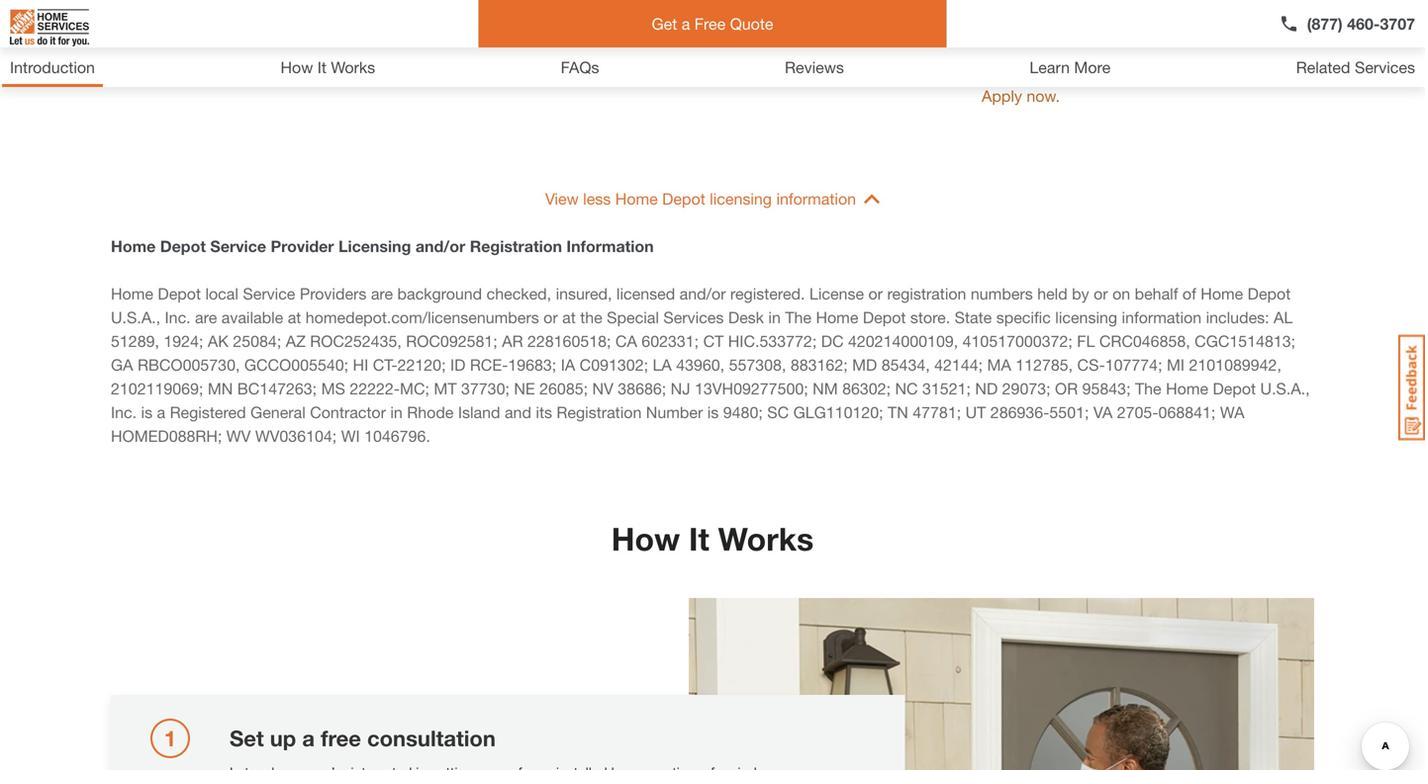 Task type: vqa. For each thing, say whether or not it's contained in the screenshot.
the bottom "background"
yes



Task type: locate. For each thing, give the bounding box(es) containing it.
fence inside the home depot's professional fence installers are licensed, insured and background checked for your peace of mind.
[[353, 0, 392, 10]]

0 vertical spatial it
[[317, 58, 327, 77]]

1 horizontal spatial and/or
[[680, 285, 726, 303]]

the up installers
[[127, 0, 153, 10]]

insured,
[[556, 285, 612, 303]]

we up options,
[[982, 0, 1004, 10]]

1 horizontal spatial fence
[[785, 39, 824, 58]]

wi
[[341, 427, 360, 446]]

1 horizontal spatial u.s.a.,
[[1260, 380, 1310, 398]]

roc092581;
[[406, 332, 498, 351]]

u.s.a.,
[[111, 308, 160, 327], [1260, 380, 1310, 398]]

depot down workmanship
[[668, 39, 711, 58]]

1 horizontal spatial is
[[707, 403, 719, 422]]

1 vertical spatial works
[[718, 521, 814, 558]]

1 your from the left
[[304, 39, 335, 58]]

are
[[194, 15, 216, 34], [371, 285, 393, 303], [195, 308, 217, 327]]

0 horizontal spatial of
[[387, 39, 401, 58]]

or up "228160518;"
[[544, 308, 558, 327]]

1 is from the left
[[141, 403, 153, 422]]

at left "the"
[[562, 308, 576, 327]]

5501;
[[1050, 403, 1089, 422]]

1 vertical spatial with
[[716, 39, 745, 58]]

registered
[[170, 403, 246, 422]]

0 vertical spatial and
[[344, 15, 370, 34]]

0 horizontal spatial works
[[331, 58, 375, 77]]

inc. up 1924; on the top of page
[[165, 308, 191, 327]]

85434,
[[882, 356, 930, 375]]

get a free quote
[[652, 14, 773, 33]]

range
[[1096, 0, 1136, 10]]

22222-
[[350, 380, 400, 398]]

and right card
[[1145, 39, 1172, 58]]

your inside the home depot's professional fence installers are licensed, insured and background checked for your peace of mind.
[[304, 39, 335, 58]]

ca
[[616, 332, 637, 351]]

nj
[[671, 380, 690, 398]]

information up license
[[776, 190, 856, 208]]

or
[[1055, 380, 1078, 398]]

1 vertical spatial and/or
[[680, 285, 726, 303]]

we up one-
[[554, 0, 577, 10]]

licensing up fl
[[1055, 308, 1117, 327]]

1 vertical spatial registration
[[557, 403, 642, 422]]

0 vertical spatial are
[[194, 15, 216, 34]]

0 horizontal spatial and
[[344, 15, 370, 34]]

a
[[838, 0, 846, 10], [1045, 0, 1053, 10], [682, 14, 690, 33], [157, 403, 165, 422], [302, 726, 315, 752]]

a down fencing
[[682, 14, 690, 33]]

wv036104;
[[255, 427, 337, 446]]

0 horizontal spatial background
[[127, 39, 211, 58]]

background up homedepot.com/licensenumbers
[[397, 285, 482, 303]]

1 horizontal spatial at
[[562, 308, 576, 327]]

its
[[536, 403, 552, 422]]

are down depot's
[[194, 15, 216, 34]]

2 vertical spatial of
[[1183, 285, 1196, 303]]

1 horizontal spatial in
[[768, 308, 781, 327]]

with up you
[[804, 0, 833, 10]]

back
[[581, 0, 616, 10]]

42144;
[[934, 356, 983, 375]]

1 vertical spatial information
[[1122, 308, 1202, 327]]

and
[[344, 15, 370, 34], [1145, 39, 1172, 58], [505, 403, 531, 422]]

1 horizontal spatial background
[[397, 285, 482, 303]]

and inside we offer a wide range of affordable financing options, including the home depot consumer credit card and the home depot project loan. apply now.
[[1145, 39, 1172, 58]]

home
[[157, 0, 200, 10], [1143, 15, 1185, 34], [621, 39, 664, 58], [1207, 39, 1250, 58], [615, 190, 658, 208], [111, 237, 156, 256], [111, 285, 153, 303], [1201, 285, 1243, 303], [816, 308, 859, 327], [1166, 380, 1209, 398]]

az
[[286, 332, 306, 351]]

services down the 3707
[[1355, 58, 1415, 77]]

0 horizontal spatial in
[[390, 403, 403, 422]]

0 horizontal spatial with
[[716, 39, 745, 58]]

licensed,
[[220, 15, 283, 34]]

fence down so
[[785, 39, 824, 58]]

a right offer
[[1045, 0, 1053, 10]]

service
[[210, 237, 266, 256], [243, 285, 295, 303]]

557308,
[[729, 356, 786, 375]]

and/or up 'ct'
[[680, 285, 726, 303]]

crc046858,
[[1099, 332, 1190, 351]]

peace
[[340, 39, 383, 58]]

are inside the home depot's professional fence installers are licensed, insured and background checked for your peace of mind.
[[194, 15, 216, 34]]

0 vertical spatial service
[[210, 237, 266, 256]]

with down "get a free quote"
[[716, 39, 745, 58]]

420214000109,
[[848, 332, 958, 351]]

2 horizontal spatial of
[[1183, 285, 1196, 303]]

depot down 2101089942,
[[1213, 380, 1256, 398]]

460-
[[1347, 14, 1380, 33]]

2 we from the left
[[982, 0, 1004, 10]]

cs-
[[1077, 356, 1105, 375]]

roc252435,
[[310, 332, 402, 351]]

0 horizontal spatial is
[[141, 403, 153, 422]]

we for we back all our fencing installation with a one-year workmanship warranty, so you can trust the home depot with your fence project.
[[554, 0, 577, 10]]

we inside we back all our fencing installation with a one-year workmanship warranty, so you can trust the home depot with your fence project.
[[554, 0, 577, 10]]

mi
[[1167, 356, 1185, 375]]

22120;
[[397, 356, 446, 375]]

of right range
[[1140, 0, 1154, 10]]

2 horizontal spatial or
[[1094, 285, 1108, 303]]

in up hic.533772;
[[768, 308, 781, 327]]

1 horizontal spatial it
[[689, 521, 709, 558]]

1 vertical spatial how
[[611, 521, 680, 558]]

of right 'behalf'
[[1183, 285, 1196, 303]]

are up ak
[[195, 308, 217, 327]]

0 horizontal spatial it
[[317, 58, 327, 77]]

services up 'ct'
[[663, 308, 724, 327]]

view
[[545, 190, 579, 208]]

1 horizontal spatial we
[[982, 0, 1004, 10]]

1 vertical spatial fence
[[785, 39, 824, 58]]

at up az
[[288, 308, 301, 327]]

0 horizontal spatial and/or
[[416, 237, 465, 256]]

or right license
[[868, 285, 883, 303]]

loan.
[[1036, 63, 1076, 82]]

0 vertical spatial how it works
[[281, 58, 375, 77]]

depot left the 'local'
[[158, 285, 201, 303]]

depot up 'al'
[[1248, 285, 1291, 303]]

1 vertical spatial it
[[689, 521, 709, 558]]

1 vertical spatial and
[[1145, 39, 1172, 58]]

0 vertical spatial registration
[[470, 237, 562, 256]]

less
[[583, 190, 611, 208]]

1 vertical spatial u.s.a.,
[[1260, 380, 1310, 398]]

0 vertical spatial licensing
[[710, 190, 772, 208]]

home depot local service providers are background checked, insured, licensed and/or registered. license or registration numbers held by or on behalf of home depot u.s.a., inc. are available at homedepot.com/licensenumbers or at the special services desk in the home depot store. state specific licensing information includes: al 51289, 1924; ak 25084; az roc252435, roc092581; ar 228160518; ca 602331; ct hic.533772; dc 420214000109, 410517000372; fl crc046858, cgc1514813; ga rbco005730, gcco005540; hi ct-22120; id rce-19683; ia c091302; la 43960, 557308, 883162; md 85434, 42144; ma 112785, cs-107774; mi 2101089942, 2102119069; mn bc147263; ms 22222-mc; mt 37730; ne 26085; nv 38686; nj 13vh09277500; nm 86302; nc 31521; nd 29073; or 95843; the home depot u.s.a., inc. is a registered general contractor in rhode island and its registration number is 9480; sc glg110120; tn 47781; ut 286936-5501; va 2705-068841; wa homed088rh; wv wv036104; wi 1046796.
[[111, 285, 1310, 446]]

consultation
[[367, 726, 496, 752]]

0 horizontal spatial your
[[304, 39, 335, 58]]

we offer a wide range of affordable financing options, including the home depot consumer credit card and the home depot project loan. apply now.
[[982, 0, 1298, 105]]

professional
[[263, 0, 349, 10]]

1 we from the left
[[554, 0, 577, 10]]

is left the 9480;
[[707, 403, 719, 422]]

1 horizontal spatial inc.
[[165, 308, 191, 327]]

inc. down 2102119069;
[[111, 403, 137, 422]]

and up peace
[[344, 15, 370, 34]]

service up available
[[243, 285, 295, 303]]

0 horizontal spatial we
[[554, 0, 577, 10]]

0 vertical spatial background
[[127, 39, 211, 58]]

0 horizontal spatial u.s.a.,
[[111, 308, 160, 327]]

are up homedepot.com/licensenumbers
[[371, 285, 393, 303]]

in up 1046796.
[[390, 403, 403, 422]]

1 horizontal spatial and
[[505, 403, 531, 422]]

rce-
[[470, 356, 508, 375]]

1 horizontal spatial licensing
[[1055, 308, 1117, 327]]

068841;
[[1159, 403, 1216, 422]]

information down 'behalf'
[[1122, 308, 1202, 327]]

licensing up registered.
[[710, 190, 772, 208]]

0 horizontal spatial licensing
[[710, 190, 772, 208]]

0 horizontal spatial services
[[663, 308, 724, 327]]

workmanship
[[621, 15, 716, 34]]

we back all our fencing installation with a one-year workmanship warranty, so you can trust the home depot with your fence project.
[[554, 0, 867, 82]]

0 vertical spatial how
[[281, 58, 313, 77]]

1 horizontal spatial your
[[750, 39, 781, 58]]

883162;
[[791, 356, 848, 375]]

0 vertical spatial fence
[[353, 0, 392, 10]]

of right peace
[[387, 39, 401, 58]]

2 is from the left
[[707, 403, 719, 422]]

offer
[[1008, 0, 1040, 10]]

can
[[841, 15, 867, 34]]

our
[[640, 0, 663, 10]]

a up can
[[838, 0, 846, 10]]

ak
[[208, 332, 229, 351]]

u.s.a., up 51289,
[[111, 308, 160, 327]]

u.s.a., down 2101089942,
[[1260, 380, 1310, 398]]

in
[[768, 308, 781, 327], [390, 403, 403, 422]]

1 vertical spatial licensing
[[1055, 308, 1117, 327]]

md
[[852, 356, 877, 375]]

service inside home depot local service providers are background checked, insured, licensed and/or registered. license or registration numbers held by or on behalf of home depot u.s.a., inc. are available at homedepot.com/licensenumbers or at the special services desk in the home depot store. state specific licensing information includes: al 51289, 1924; ak 25084; az roc252435, roc092581; ar 228160518; ca 602331; ct hic.533772; dc 420214000109, 410517000372; fl crc046858, cgc1514813; ga rbco005730, gcco005540; hi ct-22120; id rce-19683; ia c091302; la 43960, 557308, 883162; md 85434, 42144; ma 112785, cs-107774; mi 2101089942, 2102119069; mn bc147263; ms 22222-mc; mt 37730; ne 26085; nv 38686; nj 13vh09277500; nm 86302; nc 31521; nd 29073; or 95843; the home depot u.s.a., inc. is a registered general contractor in rhode island and its registration number is 9480; sc glg110120; tn 47781; ut 286936-5501; va 2705-068841; wa homed088rh; wv wv036104; wi 1046796.
[[243, 285, 295, 303]]

1 vertical spatial services
[[663, 308, 724, 327]]

registration
[[470, 237, 562, 256], [557, 403, 642, 422]]

depot right less
[[662, 190, 705, 208]]

apply now. link
[[982, 87, 1060, 105]]

0 horizontal spatial how
[[281, 58, 313, 77]]

the down year
[[591, 39, 617, 58]]

1 horizontal spatial with
[[804, 0, 833, 10]]

a right up
[[302, 726, 315, 752]]

a down 2102119069;
[[157, 403, 165, 422]]

2 vertical spatial and
[[505, 403, 531, 422]]

ga
[[111, 356, 133, 375]]

0 vertical spatial services
[[1355, 58, 1415, 77]]

your down insured
[[304, 39, 335, 58]]

depot
[[1189, 15, 1233, 34], [668, 39, 711, 58], [1254, 39, 1297, 58], [662, 190, 705, 208], [160, 237, 206, 256], [158, 285, 201, 303], [1248, 285, 1291, 303], [863, 308, 906, 327], [1213, 380, 1256, 398]]

and/or right licensing
[[416, 237, 465, 256]]

107774;
[[1105, 356, 1162, 375]]

1 vertical spatial inc.
[[111, 403, 137, 422]]

1 vertical spatial are
[[371, 285, 393, 303]]

sc
[[767, 403, 789, 422]]

registration up checked,
[[470, 237, 562, 256]]

0 vertical spatial u.s.a.,
[[111, 308, 160, 327]]

homedepot.com/licensenumbers
[[306, 308, 539, 327]]

nv
[[592, 380, 613, 398]]

2 at from the left
[[562, 308, 576, 327]]

1 horizontal spatial of
[[1140, 0, 1154, 10]]

tn
[[888, 403, 908, 422]]

0 horizontal spatial at
[[288, 308, 301, 327]]

1 vertical spatial how it works
[[611, 521, 814, 558]]

background inside home depot local service providers are background checked, insured, licensed and/or registered. license or registration numbers held by or on behalf of home depot u.s.a., inc. are available at homedepot.com/licensenumbers or at the special services desk in the home depot store. state specific licensing information includes: al 51289, 1924; ak 25084; az roc252435, roc092581; ar 228160518; ca 602331; ct hic.533772; dc 420214000109, 410517000372; fl crc046858, cgc1514813; ga rbco005730, gcco005540; hi ct-22120; id rce-19683; ia c091302; la 43960, 557308, 883162; md 85434, 42144; ma 112785, cs-107774; mi 2101089942, 2102119069; mn bc147263; ms 22222-mc; mt 37730; ne 26085; nv 38686; nj 13vh09277500; nm 86302; nc 31521; nd 29073; or 95843; the home depot u.s.a., inc. is a registered general contractor in rhode island and its registration number is 9480; sc glg110120; tn 47781; ut 286936-5501; va 2705-068841; wa homed088rh; wv wv036104; wi 1046796.
[[397, 285, 482, 303]]

is
[[141, 403, 153, 422], [707, 403, 719, 422]]

1 vertical spatial background
[[397, 285, 482, 303]]

0 vertical spatial in
[[768, 308, 781, 327]]

2 your from the left
[[750, 39, 781, 58]]

2 horizontal spatial and
[[1145, 39, 1172, 58]]

1 vertical spatial of
[[387, 39, 401, 58]]

introduction
[[10, 58, 95, 77]]

checked
[[216, 39, 276, 58]]

0 horizontal spatial fence
[[353, 0, 392, 10]]

your down the "warranty," on the top
[[750, 39, 781, 58]]

(877) 460-3707
[[1307, 14, 1415, 33]]

installers
[[127, 15, 189, 34]]

1 vertical spatial service
[[243, 285, 295, 303]]

background down installers
[[127, 39, 211, 58]]

we inside we offer a wide range of affordable financing options, including the home depot consumer credit card and the home depot project loan. apply now.
[[982, 0, 1004, 10]]

va
[[1094, 403, 1113, 422]]

licensed
[[617, 285, 675, 303]]

licensing inside home depot local service providers are background checked, insured, licensed and/or registered. license or registration numbers held by or on behalf of home depot u.s.a., inc. are available at homedepot.com/licensenumbers or at the special services desk in the home depot store. state specific licensing information includes: al 51289, 1924; ak 25084; az roc252435, roc092581; ar 228160518; ca 602331; ct hic.533772; dc 420214000109, 410517000372; fl crc046858, cgc1514813; ga rbco005730, gcco005540; hi ct-22120; id rce-19683; ia c091302; la 43960, 557308, 883162; md 85434, 42144; ma 112785, cs-107774; mi 2101089942, 2102119069; mn bc147263; ms 22222-mc; mt 37730; ne 26085; nv 38686; nj 13vh09277500; nm 86302; nc 31521; nd 29073; or 95843; the home depot u.s.a., inc. is a registered general contractor in rhode island and its registration number is 9480; sc glg110120; tn 47781; ut 286936-5501; va 2705-068841; wa homed088rh; wv wv036104; wi 1046796.
[[1055, 308, 1117, 327]]

information
[[776, 190, 856, 208], [1122, 308, 1202, 327]]

and down 'ne'
[[505, 403, 531, 422]]

1 horizontal spatial information
[[1122, 308, 1202, 327]]

1 horizontal spatial how it works
[[611, 521, 814, 558]]

trust
[[554, 39, 586, 58]]

1 horizontal spatial how
[[611, 521, 680, 558]]

depot inside we back all our fencing installation with a one-year workmanship warranty, so you can trust the home depot with your fence project.
[[668, 39, 711, 58]]

2 vertical spatial are
[[195, 308, 217, 327]]

0 horizontal spatial how it works
[[281, 58, 375, 77]]

related services
[[1296, 58, 1415, 77]]

a inside we offer a wide range of affordable financing options, including the home depot consumer credit card and the home depot project loan. apply now.
[[1045, 0, 1053, 10]]

service up the 'local'
[[210, 237, 266, 256]]

registration down the nv
[[557, 403, 642, 422]]

apply
[[982, 87, 1022, 105]]

ne
[[514, 380, 535, 398]]

is down 2102119069;
[[141, 403, 153, 422]]

fence up peace
[[353, 0, 392, 10]]

0 vertical spatial of
[[1140, 0, 1154, 10]]

contractor
[[310, 403, 386, 422]]

19683;
[[508, 356, 556, 375]]

1 horizontal spatial works
[[718, 521, 814, 558]]

or right by
[[1094, 285, 1108, 303]]

0 vertical spatial with
[[804, 0, 833, 10]]

0 horizontal spatial information
[[776, 190, 856, 208]]

depot's
[[204, 0, 259, 10]]

we
[[554, 0, 577, 10], [982, 0, 1004, 10]]

286936-
[[991, 403, 1050, 422]]



Task type: describe. For each thing, give the bounding box(es) containing it.
feedback link image
[[1398, 335, 1425, 441]]

wv
[[226, 427, 251, 446]]

112785,
[[1016, 356, 1073, 375]]

the up 2705-
[[1135, 380, 1162, 398]]

al
[[1274, 308, 1293, 327]]

47781;
[[913, 403, 961, 422]]

0 vertical spatial and/or
[[416, 237, 465, 256]]

1 at from the left
[[288, 308, 301, 327]]

home depot service provider licensing and/or registration information
[[111, 237, 654, 256]]

checked,
[[487, 285, 551, 303]]

the inside the home depot's professional fence installers are licensed, insured and background checked for your peace of mind.
[[127, 0, 153, 10]]

rbco005730,
[[138, 356, 240, 375]]

the home depot's professional fence installers are licensed, insured and background checked for your peace of mind.
[[127, 0, 401, 82]]

bc147263;
[[237, 380, 317, 398]]

and inside the home depot's professional fence installers are licensed, insured and background checked for your peace of mind.
[[344, 15, 370, 34]]

ia
[[561, 356, 575, 375]]

86302;
[[842, 380, 891, 398]]

1 vertical spatial in
[[390, 403, 403, 422]]

0 horizontal spatial or
[[544, 308, 558, 327]]

learn
[[1030, 58, 1070, 77]]

29073;
[[1002, 380, 1051, 398]]

island
[[458, 403, 500, 422]]

depot up the 420214000109,
[[863, 308, 906, 327]]

information inside home depot local service providers are background checked, insured, licensed and/or registered. license or registration numbers held by or on behalf of home depot u.s.a., inc. are available at homedepot.com/licensenumbers or at the special services desk in the home depot store. state specific licensing information includes: al 51289, 1924; ak 25084; az roc252435, roc092581; ar 228160518; ca 602331; ct hic.533772; dc 420214000109, 410517000372; fl crc046858, cgc1514813; ga rbco005730, gcco005540; hi ct-22120; id rce-19683; ia c091302; la 43960, 557308, 883162; md 85434, 42144; ma 112785, cs-107774; mi 2101089942, 2102119069; mn bc147263; ms 22222-mc; mt 37730; ne 26085; nv 38686; nj 13vh09277500; nm 86302; nc 31521; nd 29073; or 95843; the home depot u.s.a., inc. is a registered general contractor in rhode island and its registration number is 9480; sc glg110120; tn 47781; ut 286936-5501; va 2705-068841; wa homed088rh; wv wv036104; wi 1046796.
[[1122, 308, 1202, 327]]

31521;
[[922, 380, 971, 398]]

registered.
[[730, 285, 805, 303]]

options,
[[982, 15, 1039, 34]]

home inside we back all our fencing installation with a one-year workmanship warranty, so you can trust the home depot with your fence project.
[[621, 39, 664, 58]]

year
[[587, 15, 617, 34]]

hic.533772;
[[728, 332, 817, 351]]

25084;
[[233, 332, 281, 351]]

license
[[810, 285, 864, 303]]

home inside the home depot's professional fence installers are licensed, insured and background checked for your peace of mind.
[[157, 0, 200, 10]]

depot down affordable
[[1189, 15, 1233, 34]]

background inside the home depot's professional fence installers are licensed, insured and background checked for your peace of mind.
[[127, 39, 211, 58]]

number
[[646, 403, 703, 422]]

51289,
[[111, 332, 159, 351]]

glg110120;
[[793, 403, 883, 422]]

the
[[580, 308, 602, 327]]

2705-
[[1117, 403, 1159, 422]]

the down affordable
[[1177, 39, 1203, 58]]

state
[[955, 308, 992, 327]]

homed088rh;
[[111, 427, 222, 446]]

services inside home depot local service providers are background checked, insured, licensed and/or registered. license or registration numbers held by or on behalf of home depot u.s.a., inc. are available at homedepot.com/licensenumbers or at the special services desk in the home depot store. state specific licensing information includes: al 51289, 1924; ak 25084; az roc252435, roc092581; ar 228160518; ca 602331; ct hic.533772; dc 420214000109, 410517000372; fl crc046858, cgc1514813; ga rbco005730, gcco005540; hi ct-22120; id rce-19683; ia c091302; la 43960, 557308, 883162; md 85434, 42144; ma 112785, cs-107774; mi 2101089942, 2102119069; mn bc147263; ms 22222-mc; mt 37730; ne 26085; nv 38686; nj 13vh09277500; nm 86302; nc 31521; nd 29073; or 95843; the home depot u.s.a., inc. is a registered general contractor in rhode island and its registration number is 9480; sc glg110120; tn 47781; ut 286936-5501; va 2705-068841; wa homed088rh; wv wv036104; wi 1046796.
[[663, 308, 724, 327]]

1
[[164, 726, 176, 752]]

and inside home depot local service providers are background checked, insured, licensed and/or registered. license or registration numbers held by or on behalf of home depot u.s.a., inc. are available at homedepot.com/licensenumbers or at the special services desk in the home depot store. state specific licensing information includes: al 51289, 1924; ak 25084; az roc252435, roc092581; ar 228160518; ca 602331; ct hic.533772; dc 420214000109, 410517000372; fl crc046858, cgc1514813; ga rbco005730, gcco005540; hi ct-22120; id rce-19683; ia c091302; la 43960, 557308, 883162; md 85434, 42144; ma 112785, cs-107774; mi 2101089942, 2102119069; mn bc147263; ms 22222-mc; mt 37730; ne 26085; nv 38686; nj 13vh09277500; nm 86302; nc 31521; nd 29073; or 95843; the home depot u.s.a., inc. is a registered general contractor in rhode island and its registration number is 9480; sc glg110120; tn 47781; ut 286936-5501; va 2705-068841; wa homed088rh; wv wv036104; wi 1046796.
[[505, 403, 531, 422]]

0 vertical spatial inc.
[[165, 308, 191, 327]]

13vh09277500;
[[695, 380, 808, 398]]

by
[[1072, 285, 1089, 303]]

ms
[[321, 380, 345, 398]]

registration inside home depot local service providers are background checked, insured, licensed and/or registered. license or registration numbers held by or on behalf of home depot u.s.a., inc. are available at homedepot.com/licensenumbers or at the special services desk in the home depot store. state specific licensing information includes: al 51289, 1924; ak 25084; az roc252435, roc092581; ar 228160518; ca 602331; ct hic.533772; dc 420214000109, 410517000372; fl crc046858, cgc1514813; ga rbco005730, gcco005540; hi ct-22120; id rce-19683; ia c091302; la 43960, 557308, 883162; md 85434, 42144; ma 112785, cs-107774; mi 2101089942, 2102119069; mn bc147263; ms 22222-mc; mt 37730; ne 26085; nv 38686; nj 13vh09277500; nm 86302; nc 31521; nd 29073; or 95843; the home depot u.s.a., inc. is a registered general contractor in rhode island and its registration number is 9480; sc glg110120; tn 47781; ut 286936-5501; va 2705-068841; wa homed088rh; wv wv036104; wi 1046796.
[[557, 403, 642, 422]]

a inside home depot local service providers are background checked, insured, licensed and/or registered. license or registration numbers held by or on behalf of home depot u.s.a., inc. are available at homedepot.com/licensenumbers or at the special services desk in the home depot store. state specific licensing information includes: al 51289, 1924; ak 25084; az roc252435, roc092581; ar 228160518; ca 602331; ct hic.533772; dc 420214000109, 410517000372; fl crc046858, cgc1514813; ga rbco005730, gcco005540; hi ct-22120; id rce-19683; ia c091302; la 43960, 557308, 883162; md 85434, 42144; ma 112785, cs-107774; mi 2101089942, 2102119069; mn bc147263; ms 22222-mc; mt 37730; ne 26085; nv 38686; nj 13vh09277500; nm 86302; nc 31521; nd 29073; or 95843; the home depot u.s.a., inc. is a registered general contractor in rhode island and its registration number is 9480; sc glg110120; tn 47781; ut 286936-5501; va 2705-068841; wa homed088rh; wv wv036104; wi 1046796.
[[157, 403, 165, 422]]

fence inside we back all our fencing installation with a one-year workmanship warranty, so you can trust the home depot with your fence project.
[[785, 39, 824, 58]]

gcco005540;
[[244, 356, 348, 375]]

depot down financing
[[1254, 39, 1297, 58]]

special
[[607, 308, 659, 327]]

nm
[[813, 380, 838, 398]]

set
[[230, 726, 264, 752]]

do it for you logo image
[[10, 1, 89, 54]]

2102119069;
[[111, 380, 203, 398]]

wide
[[1058, 0, 1091, 10]]

the down range
[[1112, 15, 1138, 34]]

one-
[[554, 15, 587, 34]]

0 vertical spatial information
[[776, 190, 856, 208]]

wa
[[1220, 403, 1245, 422]]

of inside the home depot's professional fence installers are licensed, insured and background checked for your peace of mind.
[[387, 39, 401, 58]]

of inside we offer a wide range of affordable financing options, including the home depot consumer credit card and the home depot project loan. apply now.
[[1140, 0, 1154, 10]]

depot up the 'local'
[[160, 237, 206, 256]]

credit
[[1060, 39, 1102, 58]]

warranty,
[[721, 15, 785, 34]]

including
[[1043, 15, 1107, 34]]

mn
[[208, 380, 233, 398]]

cgc1514813;
[[1195, 332, 1296, 351]]

228160518;
[[527, 332, 611, 351]]

hi
[[353, 356, 368, 375]]

la
[[653, 356, 672, 375]]

(877) 460-3707 link
[[1279, 12, 1415, 36]]

a inside we back all our fencing installation with a one-year workmanship warranty, so you can trust the home depot with your fence project.
[[838, 0, 846, 10]]

your inside we back all our fencing installation with a one-year workmanship warranty, so you can trust the home depot with your fence project.
[[750, 39, 781, 58]]

0 vertical spatial works
[[331, 58, 375, 77]]

2101089942,
[[1189, 356, 1282, 375]]

0 horizontal spatial inc.
[[111, 403, 137, 422]]

now.
[[1027, 87, 1060, 105]]

a inside 'button'
[[682, 14, 690, 33]]

the up hic.533772;
[[785, 308, 812, 327]]

up
[[270, 726, 296, 752]]

95843;
[[1082, 380, 1131, 398]]

get
[[652, 14, 677, 33]]

1 horizontal spatial services
[[1355, 58, 1415, 77]]

we for we offer a wide range of affordable financing options, including the home depot consumer credit card and the home depot project loan. apply now.
[[982, 0, 1004, 10]]

set up a free consultation
[[230, 726, 496, 752]]

view less home depot licensing information
[[545, 190, 856, 208]]

1046796.
[[364, 427, 430, 446]]

1 horizontal spatial or
[[868, 285, 883, 303]]

so
[[790, 15, 807, 34]]

38686;
[[618, 380, 666, 398]]

mind.
[[127, 63, 166, 82]]

c091302;
[[580, 356, 648, 375]]

ut
[[966, 403, 986, 422]]

store.
[[910, 308, 950, 327]]

of inside home depot local service providers are background checked, insured, licensed and/or registered. license or registration numbers held by or on behalf of home depot u.s.a., inc. are available at homedepot.com/licensenumbers or at the special services desk in the home depot store. state specific licensing information includes: al 51289, 1924; ak 25084; az roc252435, roc092581; ar 228160518; ca 602331; ct hic.533772; dc 420214000109, 410517000372; fl crc046858, cgc1514813; ga rbco005730, gcco005540; hi ct-22120; id rce-19683; ia c091302; la 43960, 557308, 883162; md 85434, 42144; ma 112785, cs-107774; mi 2101089942, 2102119069; mn bc147263; ms 22222-mc; mt 37730; ne 26085; nv 38686; nj 13vh09277500; nm 86302; nc 31521; nd 29073; or 95843; the home depot u.s.a., inc. is a registered general contractor in rhode island and its registration number is 9480; sc glg110120; tn 47781; ut 286936-5501; va 2705-068841; wa homed088rh; wv wv036104; wi 1046796.
[[1183, 285, 1196, 303]]

rhode
[[407, 403, 454, 422]]

the inside we back all our fencing installation with a one-year workmanship warranty, so you can trust the home depot with your fence project.
[[591, 39, 617, 58]]

ct
[[703, 332, 724, 351]]

behalf
[[1135, 285, 1178, 303]]

includes:
[[1206, 308, 1269, 327]]

and/or inside home depot local service providers are background checked, insured, licensed and/or registered. license or registration numbers held by or on behalf of home depot u.s.a., inc. are available at homedepot.com/licensenumbers or at the special services desk in the home depot store. state specific licensing information includes: al 51289, 1924; ak 25084; az roc252435, roc092581; ar 228160518; ca 602331; ct hic.533772; dc 420214000109, 410517000372; fl crc046858, cgc1514813; ga rbco005730, gcco005540; hi ct-22120; id rce-19683; ia c091302; la 43960, 557308, 883162; md 85434, 42144; ma 112785, cs-107774; mi 2101089942, 2102119069; mn bc147263; ms 22222-mc; mt 37730; ne 26085; nv 38686; nj 13vh09277500; nm 86302; nc 31521; nd 29073; or 95843; the home depot u.s.a., inc. is a registered general contractor in rhode island and its registration number is 9480; sc glg110120; tn 47781; ut 286936-5501; va 2705-068841; wa homed088rh; wv wv036104; wi 1046796.
[[680, 285, 726, 303]]

insured
[[287, 15, 339, 34]]

project.
[[554, 63, 608, 82]]

1924;
[[164, 332, 203, 351]]

related
[[1296, 58, 1350, 77]]



